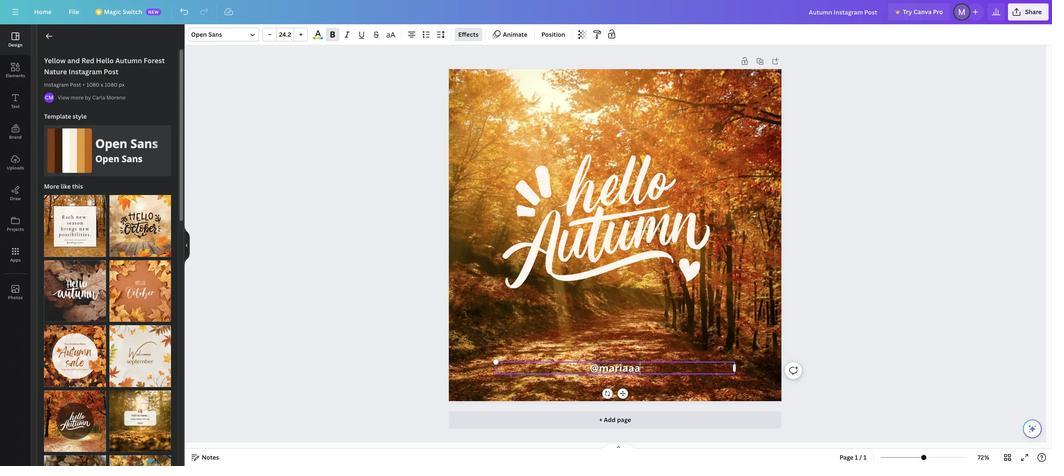 Task type: describe. For each thing, give the bounding box(es) containing it.
page
[[617, 417, 631, 425]]

orange simple hello october instagram post group
[[109, 190, 171, 257]]

template
[[44, 112, 71, 121]]

design
[[8, 42, 22, 48]]

2 1080 from the left
[[105, 81, 117, 89]]

pro
[[933, 8, 943, 16]]

– – number field
[[279, 30, 291, 38]]

orange simple hello autumn instagram post image
[[44, 391, 106, 453]]

yellow and red hello autumn forest nature instagram post
[[44, 56, 165, 77]]

instagram inside yellow and red hello autumn forest nature instagram post
[[69, 67, 102, 77]]

elements button
[[0, 55, 31, 86]]

carla moreno image
[[44, 93, 54, 103]]

nature
[[44, 67, 67, 77]]

view more by carla moreno
[[58, 94, 126, 101]]

x
[[101, 81, 103, 89]]

brown fall simple hello october instagram post group
[[44, 451, 106, 467]]

sans for open sans
[[208, 30, 222, 38]]

2 vertical spatial open
[[95, 153, 119, 165]]

brand
[[9, 134, 22, 140]]

open for open sans open sans
[[95, 135, 127, 152]]

yellow motivational reminder notification autumn instagram post group
[[109, 386, 171, 453]]

72% button
[[970, 452, 998, 465]]

file
[[69, 8, 79, 16]]

share button
[[1008, 3, 1049, 21]]

like
[[61, 183, 71, 191]]

magic
[[104, 8, 121, 16]]

beige watercolor welcome september instagram post image
[[109, 326, 171, 388]]

2 vertical spatial sans
[[122, 153, 142, 165]]

canva
[[914, 8, 932, 16]]

open sans open sans
[[95, 135, 158, 165]]

1080 x 1080 px
[[86, 81, 125, 89]]

home link
[[27, 3, 58, 21]]

yellow
[[44, 56, 66, 65]]

elements
[[6, 73, 25, 79]]

main menu bar
[[0, 0, 1052, 24]]

home
[[34, 8, 52, 16]]

view more by carla moreno button
[[58, 94, 126, 102]]

try
[[903, 8, 912, 16]]

photos
[[8, 295, 23, 301]]

this
[[72, 183, 83, 191]]

animate
[[503, 30, 528, 38]]

page 1 / 1
[[840, 454, 867, 462]]

template style
[[44, 112, 87, 121]]

and
[[67, 56, 80, 65]]

+
[[599, 417, 603, 425]]

style
[[73, 112, 87, 121]]

projects
[[7, 227, 24, 233]]

more like this
[[44, 183, 83, 191]]

orange and white  autumn sale instagram post image
[[44, 326, 106, 388]]

more
[[44, 183, 59, 191]]

text button
[[0, 86, 31, 117]]

apps
[[10, 257, 21, 263]]

uploads
[[7, 165, 24, 171]]



Task type: vqa. For each thing, say whether or not it's contained in the screenshot.
'Autumn'
yes



Task type: locate. For each thing, give the bounding box(es) containing it.
1 vertical spatial open
[[95, 135, 127, 152]]

hello
[[96, 56, 114, 65]]

post up more
[[70, 81, 81, 89]]

post inside yellow and red hello autumn forest nature instagram post
[[104, 67, 119, 77]]

group
[[263, 28, 308, 41]]

magic switch
[[104, 8, 142, 16]]

position
[[542, 30, 565, 38]]

color range image
[[314, 37, 323, 39]]

show pages image
[[598, 444, 639, 451]]

autumn
[[115, 56, 142, 65]]

projects button
[[0, 209, 31, 240]]

72%
[[978, 454, 990, 462]]

+ add page button
[[449, 412, 782, 429]]

orange natural fall quote instagram post image
[[44, 195, 106, 257]]

by
[[85, 94, 91, 101]]

open
[[191, 30, 207, 38], [95, 135, 127, 152], [95, 153, 119, 165]]

open inside dropdown button
[[191, 30, 207, 38]]

2 1 from the left
[[864, 454, 867, 462]]

1 vertical spatial post
[[70, 81, 81, 89]]

notes
[[202, 454, 219, 462]]

orange simple hello autumn instagram post group
[[44, 386, 106, 453]]

hide image
[[184, 225, 190, 266]]

uploads button
[[0, 148, 31, 178]]

px
[[119, 81, 125, 89]]

orange natural fall quote instagram post group
[[44, 190, 106, 257]]

add
[[604, 417, 616, 425]]

new
[[148, 9, 159, 15]]

text
[[11, 103, 20, 109]]

try canva pro
[[903, 8, 943, 16]]

file button
[[62, 3, 86, 21]]

orange modern hello november instagram post image
[[109, 456, 171, 467]]

carla
[[92, 94, 105, 101]]

1 right /
[[864, 454, 867, 462]]

1 vertical spatial instagram
[[44, 81, 69, 89]]

share
[[1025, 8, 1042, 16]]

1 horizontal spatial post
[[104, 67, 119, 77]]

orange modern hello november instagram post group
[[109, 451, 171, 467]]

moreno
[[106, 94, 126, 101]]

1080 left x
[[86, 81, 99, 89]]

@mariaaa
[[590, 362, 641, 375]]

brown hello autumn fall instagram post image
[[44, 261, 106, 322]]

1 1 from the left
[[855, 454, 858, 462]]

yellow motivational reminder notification autumn instagram post image
[[109, 391, 171, 453]]

/
[[860, 454, 862, 462]]

photos button
[[0, 278, 31, 308]]

apps button
[[0, 240, 31, 271]]

@mariaaa text field
[[496, 362, 735, 376]]

1 horizontal spatial 1
[[864, 454, 867, 462]]

effects
[[458, 30, 479, 38]]

red
[[82, 56, 94, 65]]

0 vertical spatial open
[[191, 30, 207, 38]]

forest
[[144, 56, 165, 65]]

1
[[855, 454, 858, 462], [864, 454, 867, 462]]

Design title text field
[[802, 3, 885, 21]]

1080 right x
[[105, 81, 117, 89]]

draw
[[10, 196, 21, 202]]

position button
[[538, 28, 569, 41]]

open sans button
[[188, 28, 259, 41]]

hello october instagram post image
[[109, 261, 171, 322]]

0 horizontal spatial 1
[[855, 454, 858, 462]]

1 1080 from the left
[[86, 81, 99, 89]]

1 left /
[[855, 454, 858, 462]]

side panel tab list
[[0, 24, 31, 308]]

1 vertical spatial sans
[[131, 135, 158, 152]]

sans for open sans open sans
[[131, 135, 158, 152]]

instagram down nature
[[44, 81, 69, 89]]

0 horizontal spatial post
[[70, 81, 81, 89]]

more
[[71, 94, 84, 101]]

instagram down red
[[69, 67, 102, 77]]

notes button
[[188, 452, 223, 465]]

post
[[104, 67, 119, 77], [70, 81, 81, 89]]

page
[[840, 454, 854, 462]]

0 horizontal spatial 1080
[[86, 81, 99, 89]]

1080
[[86, 81, 99, 89], [105, 81, 117, 89]]

open for open sans
[[191, 30, 207, 38]]

orange and white  autumn sale instagram post group
[[44, 321, 106, 388]]

try canva pro button
[[889, 3, 950, 21]]

hello october instagram post group
[[109, 256, 171, 322]]

post down hello
[[104, 67, 119, 77]]

design button
[[0, 24, 31, 55]]

0 vertical spatial sans
[[208, 30, 222, 38]]

1 horizontal spatial 1080
[[105, 81, 117, 89]]

effects button
[[455, 28, 482, 41]]

switch
[[123, 8, 142, 16]]

animate button
[[489, 28, 531, 41]]

0 vertical spatial instagram
[[69, 67, 102, 77]]

+ add page
[[599, 417, 631, 425]]

brand button
[[0, 117, 31, 148]]

view
[[58, 94, 69, 101]]

brown fall simple hello october instagram post image
[[44, 456, 106, 467]]

sans
[[208, 30, 222, 38], [131, 135, 158, 152], [122, 153, 142, 165]]

draw button
[[0, 178, 31, 209]]

canva assistant image
[[1028, 425, 1038, 435]]

instagram
[[69, 67, 102, 77], [44, 81, 69, 89]]

carla moreno element
[[44, 93, 54, 103]]

0 vertical spatial post
[[104, 67, 119, 77]]

orange simple hello october instagram post image
[[109, 195, 171, 257]]

open sans
[[191, 30, 222, 38]]

sans inside dropdown button
[[208, 30, 222, 38]]

brown hello autumn fall instagram post group
[[44, 256, 106, 322]]

beige watercolor welcome september instagram post group
[[109, 321, 171, 388]]

instagram post
[[44, 81, 81, 89]]



